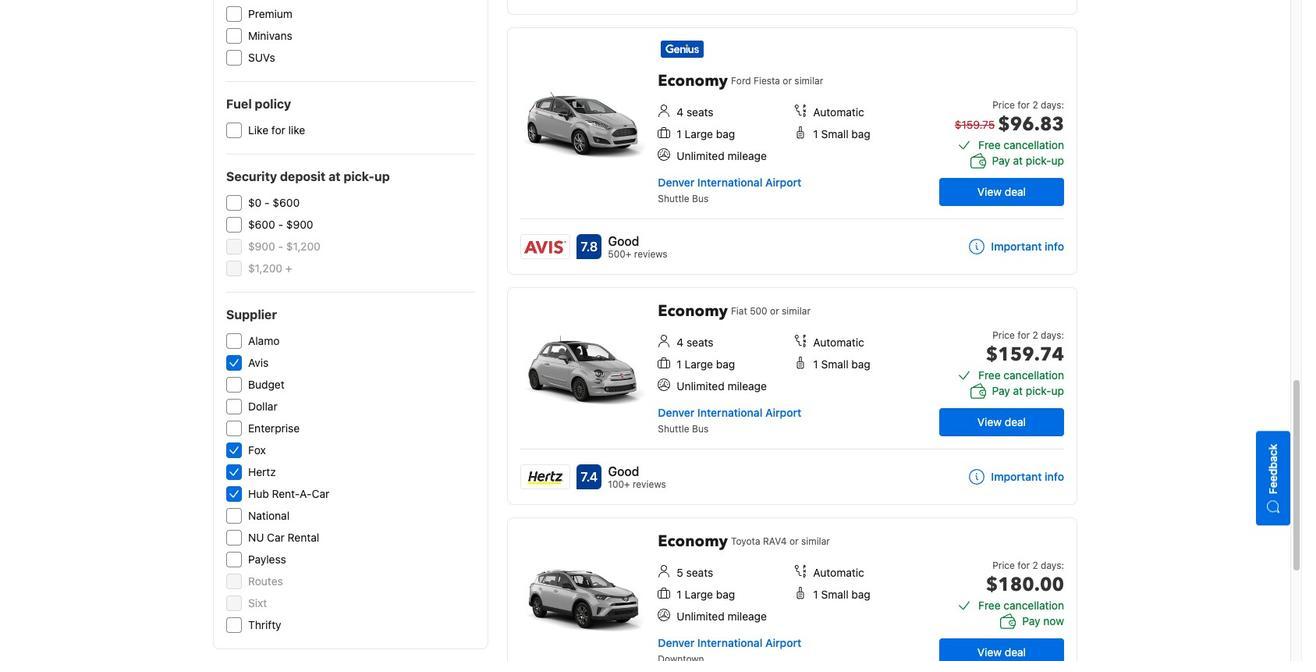 Task type: describe. For each thing, give the bounding box(es) containing it.
large for economy fiat 500 or similar
[[685, 358, 713, 371]]

nu
[[248, 531, 264, 544]]

product card group containing $180.00
[[508, 518, 1078, 661]]

1 small bag for economy toyota rav4 or similar
[[814, 588, 871, 601]]

important for 2nd important info button from the bottom
[[992, 240, 1042, 253]]

similar for economy ford fiesta or similar
[[795, 75, 824, 87]]

1 vertical spatial up
[[375, 169, 390, 183]]

view deal for $159.74
[[978, 415, 1027, 429]]

2 for $159.75
[[1033, 99, 1039, 111]]

fuel policy
[[226, 97, 291, 111]]

shuttle for 3rd "denver international airport" "button" from the bottom of the page
[[658, 193, 690, 205]]

airport inside "denver international airport" "button"
[[766, 636, 802, 649]]

view for $159.74
[[978, 415, 1002, 429]]

2 for $159.74
[[1033, 329, 1039, 341]]

100+
[[608, 479, 630, 490]]

1 4 seats from the top
[[677, 105, 714, 119]]

$180.00
[[986, 572, 1065, 598]]

small for economy fiat 500 or similar
[[822, 358, 849, 371]]

view deal button for $180.00
[[940, 639, 1065, 661]]

price for $180.00
[[993, 560, 1015, 571]]

rav4
[[763, 535, 787, 547]]

important info for 2nd important info button from the bottom
[[992, 240, 1065, 253]]

denver international airport shuttle bus for economy fiat 500 or similar "denver international airport" "button"
[[658, 406, 802, 435]]

1 large bag for economy fiat 500 or similar
[[677, 358, 735, 371]]

2 important info button from the top
[[970, 469, 1065, 485]]

economy for economy fiat 500 or similar
[[658, 301, 728, 322]]

denver for economy fiat 500 or similar "denver international airport" "button"
[[658, 406, 695, 419]]

days: for $159.74
[[1041, 329, 1065, 341]]

price for 2 days: $159.75 $96.83
[[955, 99, 1065, 137]]

automatic for economy fiat 500 or similar
[[814, 336, 865, 349]]

5 seats
[[677, 566, 714, 579]]

avis
[[248, 356, 269, 369]]

pay now
[[1023, 614, 1065, 628]]

free cancellation for $159.74
[[979, 368, 1065, 382]]

product card group containing $96.83
[[508, 27, 1083, 275]]

economy ford fiesta or similar
[[658, 70, 824, 91]]

price for 2 days: $180.00
[[986, 560, 1065, 598]]

reviews for 7.4
[[633, 479, 666, 490]]

toyota
[[731, 535, 761, 547]]

1 small bag for economy fiat 500 or similar
[[814, 358, 871, 371]]

airport for economy fiat 500 or similar "denver international airport" "button"
[[766, 406, 802, 419]]

reviews for 7.8
[[634, 248, 668, 260]]

price for 2 days: $159.74
[[986, 329, 1065, 368]]

seats for economy toyota rav4 or similar
[[687, 566, 714, 579]]

for for $159.74
[[1018, 329, 1030, 341]]

pay at pick-up for $159.75
[[993, 154, 1065, 167]]

$96.83
[[999, 112, 1065, 137]]

unlimited for economy toyota rav4 or similar
[[677, 610, 725, 623]]

7.8 element
[[577, 234, 602, 259]]

or for economy ford fiesta or similar
[[783, 75, 792, 87]]

0 horizontal spatial $900
[[248, 240, 275, 253]]

customer rating 7.8 good element
[[608, 232, 668, 251]]

enterprise
[[248, 422, 300, 435]]

good for 7.8
[[608, 234, 640, 248]]

denver international airport button for economy fiat 500 or similar
[[658, 406, 802, 419]]

automatic for economy toyota rav4 or similar
[[814, 566, 865, 579]]

ford
[[731, 75, 751, 87]]

1 important info button from the top
[[970, 239, 1065, 254]]

fox
[[248, 443, 266, 457]]

5
[[677, 566, 684, 579]]

like
[[288, 123, 305, 137]]

1 4 from the top
[[677, 105, 684, 119]]

cancellation for $180.00
[[1004, 599, 1065, 612]]

$600 - $900
[[248, 218, 313, 231]]

0 vertical spatial $900
[[286, 218, 313, 231]]

fiat
[[731, 305, 748, 317]]

0 vertical spatial car
[[312, 487, 330, 500]]

mileage for economy toyota rav4 or similar
[[728, 610, 767, 623]]

free cancellation for $159.75
[[979, 138, 1065, 151]]

pay at pick-up for $159.74
[[993, 384, 1065, 397]]

security
[[226, 169, 277, 183]]

for for $159.75
[[1018, 99, 1030, 111]]

1 unlimited from the top
[[677, 149, 725, 162]]

at for $159.74
[[1014, 384, 1023, 397]]

mileage for economy fiat 500 or similar
[[728, 379, 767, 393]]

denver international airport button for economy toyota rav4 or similar
[[658, 636, 802, 650]]

$0
[[248, 196, 262, 209]]

500
[[750, 305, 768, 317]]

free for $159.75
[[979, 138, 1001, 151]]

1 unlimited mileage from the top
[[677, 149, 767, 162]]

free for $159.74
[[979, 368, 1001, 382]]

economy for economy toyota rav4 or similar
[[658, 531, 728, 552]]

shuttle for economy fiat 500 or similar "denver international airport" "button"
[[658, 423, 690, 435]]

cancellation for $159.75
[[1004, 138, 1065, 151]]

view deal for $180.00
[[978, 646, 1027, 659]]

deposit
[[280, 169, 326, 183]]

premium
[[248, 7, 293, 20]]

1 vertical spatial car
[[267, 531, 285, 544]]

security deposit at pick-up
[[226, 169, 390, 183]]

1 vertical spatial $1,200
[[248, 261, 283, 275]]

1 small from the top
[[822, 127, 849, 141]]

customer rating 7.4 good element
[[608, 462, 666, 481]]

good for 7.4
[[608, 464, 640, 479]]

unlimited mileage for economy fiat 500 or similar
[[677, 379, 767, 393]]

for for $180.00
[[1018, 560, 1030, 571]]

now
[[1044, 614, 1065, 628]]

days: for $159.75
[[1041, 99, 1065, 111]]

days: for $180.00
[[1041, 560, 1065, 571]]

1 seats from the top
[[687, 105, 714, 119]]

like for like
[[248, 123, 305, 137]]

hub rent-a-car
[[248, 487, 330, 500]]

dollar
[[248, 400, 278, 413]]

at for $159.75
[[1014, 154, 1023, 167]]

1 product card group from the top
[[508, 0, 1078, 15]]

1 vertical spatial pick-
[[344, 169, 375, 183]]

rent-
[[272, 487, 300, 500]]

important for second important info button
[[992, 470, 1042, 483]]

economy fiat 500 or similar
[[658, 301, 811, 322]]

international inside "button"
[[698, 636, 763, 649]]

1 large bag for economy toyota rav4 or similar
[[677, 588, 735, 601]]

price for $159.74
[[993, 329, 1015, 341]]



Task type: vqa. For each thing, say whether or not it's contained in the screenshot.
10:00
no



Task type: locate. For each thing, give the bounding box(es) containing it.
$900 - $1,200
[[248, 240, 321, 253]]

1 vertical spatial 1 large bag
[[677, 358, 735, 371]]

7.8
[[581, 240, 598, 254]]

0 vertical spatial 1 large bag
[[677, 127, 735, 141]]

2 vertical spatial or
[[790, 535, 799, 547]]

suvs
[[248, 51, 275, 64]]

seats for economy fiat 500 or similar
[[687, 336, 714, 349]]

pay down the price for 2 days: $159.75 $96.83 on the right top
[[993, 154, 1011, 167]]

reviews inside good 100+ reviews
[[633, 479, 666, 490]]

0 vertical spatial free
[[979, 138, 1001, 151]]

1 small bag
[[814, 127, 871, 141], [814, 358, 871, 371], [814, 588, 871, 601]]

similar
[[795, 75, 824, 87], [782, 305, 811, 317], [802, 535, 830, 547]]

for inside the price for 2 days: $159.75 $96.83
[[1018, 99, 1030, 111]]

good right 7.4 element
[[608, 464, 640, 479]]

$159.75
[[955, 118, 995, 131]]

economy for economy ford fiesta or similar
[[658, 70, 728, 91]]

4 product card group from the top
[[508, 518, 1078, 661]]

0 vertical spatial unlimited mileage
[[677, 149, 767, 162]]

- up $900 - $1,200
[[278, 218, 283, 231]]

0 vertical spatial pick-
[[1026, 154, 1052, 167]]

seats down economy fiat 500 or similar on the right
[[687, 336, 714, 349]]

- for $600
[[278, 218, 283, 231]]

view deal button down pay now
[[940, 639, 1065, 661]]

- down $600 - $900
[[278, 240, 283, 253]]

info for 2nd important info button from the bottom
[[1045, 240, 1065, 253]]

1 economy from the top
[[658, 70, 728, 91]]

3 view deal from the top
[[978, 646, 1027, 659]]

similar inside economy fiat 500 or similar
[[782, 305, 811, 317]]

1 denver international airport shuttle bus from the top
[[658, 176, 802, 205]]

at
[[1014, 154, 1023, 167], [329, 169, 341, 183], [1014, 384, 1023, 397]]

2 view from the top
[[978, 415, 1002, 429]]

3 mileage from the top
[[728, 610, 767, 623]]

large for economy toyota rav4 or similar
[[685, 588, 713, 601]]

1 vertical spatial pay
[[993, 384, 1011, 397]]

$0 - $600
[[248, 196, 300, 209]]

1 vertical spatial important info
[[992, 470, 1065, 483]]

unlimited for economy fiat 500 or similar
[[677, 379, 725, 393]]

minivans
[[248, 29, 292, 42]]

economy left fiat
[[658, 301, 728, 322]]

reviews inside good 500+ reviews
[[634, 248, 668, 260]]

pay
[[993, 154, 1011, 167], [993, 384, 1011, 397], [1023, 614, 1041, 628]]

1 free from the top
[[979, 138, 1001, 151]]

pick-
[[1026, 154, 1052, 167], [344, 169, 375, 183], [1026, 384, 1052, 397]]

up
[[1052, 154, 1065, 167], [375, 169, 390, 183], [1052, 384, 1065, 397]]

2 denver international airport button from the top
[[658, 406, 802, 419]]

2 vertical spatial view
[[978, 646, 1002, 659]]

2 deal from the top
[[1005, 415, 1027, 429]]

1 large bag
[[677, 127, 735, 141], [677, 358, 735, 371], [677, 588, 735, 601]]

0 vertical spatial good
[[608, 234, 640, 248]]

0 vertical spatial bus
[[692, 193, 709, 205]]

good 100+ reviews
[[608, 464, 666, 490]]

deal down pay now
[[1005, 646, 1027, 659]]

denver up customer rating 7.4 good element
[[658, 406, 695, 419]]

pay left the now
[[1023, 614, 1041, 628]]

for inside the price for 2 days: $159.74
[[1018, 329, 1030, 341]]

view deal button down the $159.75
[[940, 178, 1065, 206]]

1 free cancellation from the top
[[979, 138, 1065, 151]]

1 cancellation from the top
[[1004, 138, 1065, 151]]

or right the 500
[[770, 305, 780, 317]]

similar inside economy ford fiesta or similar
[[795, 75, 824, 87]]

1 mileage from the top
[[728, 149, 767, 162]]

3 international from the top
[[698, 636, 763, 649]]

unlimited mileage down economy ford fiesta or similar
[[677, 149, 767, 162]]

4 seats down economy ford fiesta or similar
[[677, 105, 714, 119]]

$600 up $600 - $900
[[273, 196, 300, 209]]

supplied by hertz image
[[522, 465, 570, 489]]

0 vertical spatial 1 small bag
[[814, 127, 871, 141]]

free down $159.74
[[979, 368, 1001, 382]]

1 large bag down economy fiat 500 or similar on the right
[[677, 358, 735, 371]]

free down $180.00
[[979, 599, 1001, 612]]

3 airport from the top
[[766, 636, 802, 649]]

free down the $159.75
[[979, 138, 1001, 151]]

unlimited mileage up denver international airport
[[677, 610, 767, 623]]

4
[[677, 105, 684, 119], [677, 336, 684, 349]]

4 down economy fiat 500 or similar on the right
[[677, 336, 684, 349]]

3 denver international airport button from the top
[[658, 636, 802, 650]]

or right rav4
[[790, 535, 799, 547]]

0 vertical spatial view
[[978, 185, 1002, 198]]

1 large bag down the 5 seats
[[677, 588, 735, 601]]

1 vertical spatial shuttle
[[658, 423, 690, 435]]

large down economy ford fiesta or similar
[[685, 127, 713, 141]]

view deal button for $159.74
[[940, 408, 1065, 436]]

supplier
[[226, 308, 277, 322]]

2 1 small bag from the top
[[814, 358, 871, 371]]

2 vertical spatial 1 small bag
[[814, 588, 871, 601]]

2 1 large bag from the top
[[677, 358, 735, 371]]

view deal
[[978, 185, 1027, 198], [978, 415, 1027, 429], [978, 646, 1027, 659]]

3 1 small bag from the top
[[814, 588, 871, 601]]

2 vertical spatial unlimited mileage
[[677, 610, 767, 623]]

view deal button down $159.74
[[940, 408, 1065, 436]]

3 small from the top
[[822, 588, 849, 601]]

policy
[[255, 97, 291, 111]]

or inside economy fiat 500 or similar
[[770, 305, 780, 317]]

denver international airport
[[658, 636, 802, 649]]

economy left ford
[[658, 70, 728, 91]]

1 horizontal spatial car
[[312, 487, 330, 500]]

pay down $159.74
[[993, 384, 1011, 397]]

0 vertical spatial $600
[[273, 196, 300, 209]]

0 vertical spatial seats
[[687, 105, 714, 119]]

3 cancellation from the top
[[1004, 599, 1065, 612]]

+
[[286, 261, 292, 275]]

$600 down $0
[[248, 218, 275, 231]]

free cancellation for $180.00
[[979, 599, 1065, 612]]

for inside price for 2 days: $180.00
[[1018, 560, 1030, 571]]

0 vertical spatial pay at pick-up
[[993, 154, 1065, 167]]

$1,200 +
[[248, 261, 292, 275]]

1 horizontal spatial $1,200
[[286, 240, 321, 253]]

4 seats down economy fiat 500 or similar on the right
[[677, 336, 714, 349]]

unlimited
[[677, 149, 725, 162], [677, 379, 725, 393], [677, 610, 725, 623]]

3 free cancellation from the top
[[979, 599, 1065, 612]]

2 up $96.83
[[1033, 99, 1039, 111]]

shuttle up customer rating 7.8 good element
[[658, 193, 690, 205]]

2 for $180.00
[[1033, 560, 1039, 571]]

deal for $159.74
[[1005, 415, 1027, 429]]

thrifty
[[248, 618, 281, 631]]

fiesta
[[754, 75, 781, 87]]

national
[[248, 509, 290, 522]]

good inside good 100+ reviews
[[608, 464, 640, 479]]

view deal button for $159.75
[[940, 178, 1065, 206]]

1 1 large bag from the top
[[677, 127, 735, 141]]

like
[[248, 123, 269, 137]]

price up $96.83
[[993, 99, 1015, 111]]

3 deal from the top
[[1005, 646, 1027, 659]]

1 vertical spatial good
[[608, 464, 640, 479]]

similar right rav4
[[802, 535, 830, 547]]

0 vertical spatial international
[[698, 176, 763, 189]]

3 denver from the top
[[658, 636, 695, 649]]

denver
[[658, 176, 695, 189], [658, 406, 695, 419], [658, 636, 695, 649]]

price for $159.75
[[993, 99, 1015, 111]]

3 days: from the top
[[1041, 560, 1065, 571]]

economy
[[658, 70, 728, 91], [658, 301, 728, 322], [658, 531, 728, 552]]

2 view deal from the top
[[978, 415, 1027, 429]]

a-
[[300, 487, 312, 500]]

1 view deal button from the top
[[940, 178, 1065, 206]]

3 economy from the top
[[658, 531, 728, 552]]

up for $159.75
[[1052, 154, 1065, 167]]

or right fiesta
[[783, 75, 792, 87]]

reviews right 500+
[[634, 248, 668, 260]]

0 vertical spatial important info
[[992, 240, 1065, 253]]

2 info from the top
[[1045, 470, 1065, 483]]

1
[[677, 127, 682, 141], [814, 127, 819, 141], [677, 358, 682, 371], [814, 358, 819, 371], [677, 588, 682, 601], [814, 588, 819, 601]]

0 vertical spatial deal
[[1005, 185, 1027, 198]]

1 vertical spatial view deal
[[978, 415, 1027, 429]]

view deal down pay now
[[978, 646, 1027, 659]]

at down $96.83
[[1014, 154, 1023, 167]]

1 bus from the top
[[692, 193, 709, 205]]

payless
[[248, 553, 286, 566]]

similar for economy fiat 500 or similar
[[782, 305, 811, 317]]

1 vertical spatial automatic
[[814, 336, 865, 349]]

days: inside the price for 2 days: $159.75 $96.83
[[1041, 99, 1065, 111]]

good 500+ reviews
[[608, 234, 668, 260]]

2 vertical spatial 2
[[1033, 560, 1039, 571]]

0 vertical spatial economy
[[658, 70, 728, 91]]

hertz
[[248, 465, 276, 479]]

$1,200 up +
[[286, 240, 321, 253]]

1 vertical spatial free cancellation
[[979, 368, 1065, 382]]

similar right fiesta
[[795, 75, 824, 87]]

0 horizontal spatial $1,200
[[248, 261, 283, 275]]

2 vertical spatial seats
[[687, 566, 714, 579]]

2 important info from the top
[[992, 470, 1065, 483]]

denver international airport shuttle bus
[[658, 176, 802, 205], [658, 406, 802, 435]]

-
[[265, 196, 270, 209], [278, 218, 283, 231], [278, 240, 283, 253]]

small for economy toyota rav4 or similar
[[822, 588, 849, 601]]

1 large from the top
[[685, 127, 713, 141]]

2 mileage from the top
[[728, 379, 767, 393]]

2 vertical spatial view deal button
[[940, 639, 1065, 661]]

fuel
[[226, 97, 252, 111]]

1 important from the top
[[992, 240, 1042, 253]]

0 vertical spatial cancellation
[[1004, 138, 1065, 151]]

0 vertical spatial unlimited
[[677, 149, 725, 162]]

1 days: from the top
[[1041, 99, 1065, 111]]

1 vertical spatial $600
[[248, 218, 275, 231]]

0 vertical spatial 4
[[677, 105, 684, 119]]

for up $159.74
[[1018, 329, 1030, 341]]

3 1 large bag from the top
[[677, 588, 735, 601]]

important info for second important info button
[[992, 470, 1065, 483]]

0 vertical spatial airport
[[766, 176, 802, 189]]

small
[[822, 127, 849, 141], [822, 358, 849, 371], [822, 588, 849, 601]]

shuttle up customer rating 7.4 good element
[[658, 423, 690, 435]]

1 vertical spatial reviews
[[633, 479, 666, 490]]

1 2 from the top
[[1033, 99, 1039, 111]]

mileage up denver international airport
[[728, 610, 767, 623]]

days: up $96.83
[[1041, 99, 1065, 111]]

0 vertical spatial pay
[[993, 154, 1011, 167]]

pick- for $159.75
[[1026, 154, 1052, 167]]

- for $900
[[278, 240, 283, 253]]

cancellation down $96.83
[[1004, 138, 1065, 151]]

$1,200
[[286, 240, 321, 253], [248, 261, 283, 275]]

2 good from the top
[[608, 464, 640, 479]]

view down $159.74
[[978, 415, 1002, 429]]

2 2 from the top
[[1033, 329, 1039, 341]]

0 vertical spatial 4 seats
[[677, 105, 714, 119]]

deal down $96.83
[[1005, 185, 1027, 198]]

2 vertical spatial free
[[979, 599, 1001, 612]]

free
[[979, 138, 1001, 151], [979, 368, 1001, 382], [979, 599, 1001, 612]]

feedback
[[1267, 444, 1280, 495]]

1 large bag down economy ford fiesta or similar
[[677, 127, 735, 141]]

$900
[[286, 218, 313, 231], [248, 240, 275, 253]]

pay for $180.00
[[1023, 614, 1041, 628]]

bus for economy fiat 500 or similar "denver international airport" "button"
[[692, 423, 709, 435]]

at right 'deposit'
[[329, 169, 341, 183]]

1 vertical spatial bus
[[692, 423, 709, 435]]

2 vertical spatial mileage
[[728, 610, 767, 623]]

pay at pick-up down $96.83
[[993, 154, 1065, 167]]

0 vertical spatial important info button
[[970, 239, 1065, 254]]

deal for $159.75
[[1005, 185, 1027, 198]]

similar inside 'economy toyota rav4 or similar'
[[802, 535, 830, 547]]

$1,200 left +
[[248, 261, 283, 275]]

cancellation
[[1004, 138, 1065, 151], [1004, 368, 1065, 382], [1004, 599, 1065, 612]]

car right rent-
[[312, 487, 330, 500]]

1 vertical spatial unlimited
[[677, 379, 725, 393]]

1 shuttle from the top
[[658, 193, 690, 205]]

alamo
[[248, 334, 280, 347]]

good inside good 500+ reviews
[[608, 234, 640, 248]]

1 vertical spatial pay at pick-up
[[993, 384, 1065, 397]]

1 international from the top
[[698, 176, 763, 189]]

2 4 seats from the top
[[677, 336, 714, 349]]

international
[[698, 176, 763, 189], [698, 406, 763, 419], [698, 636, 763, 649]]

economy up the 5 seats
[[658, 531, 728, 552]]

days: up $159.74
[[1041, 329, 1065, 341]]

1 vertical spatial at
[[329, 169, 341, 183]]

reviews
[[634, 248, 668, 260], [633, 479, 666, 490]]

2 seats from the top
[[687, 336, 714, 349]]

or inside economy ford fiesta or similar
[[783, 75, 792, 87]]

price up $180.00
[[993, 560, 1015, 571]]

0 vertical spatial free cancellation
[[979, 138, 1065, 151]]

1 vertical spatial 4
[[677, 336, 684, 349]]

$900 up $1,200 +
[[248, 240, 275, 253]]

denver inside "denver international airport" "button"
[[658, 636, 695, 649]]

2 automatic from the top
[[814, 336, 865, 349]]

days: inside the price for 2 days: $159.74
[[1041, 329, 1065, 341]]

free cancellation down $96.83
[[979, 138, 1065, 151]]

1 vertical spatial unlimited mileage
[[677, 379, 767, 393]]

1 vertical spatial denver international airport shuttle bus
[[658, 406, 802, 435]]

1 vertical spatial large
[[685, 358, 713, 371]]

3 large from the top
[[685, 588, 713, 601]]

automatic
[[814, 105, 865, 119], [814, 336, 865, 349], [814, 566, 865, 579]]

2 inside the price for 2 days: $159.74
[[1033, 329, 1039, 341]]

1 vertical spatial cancellation
[[1004, 368, 1065, 382]]

airport
[[766, 176, 802, 189], [766, 406, 802, 419], [766, 636, 802, 649]]

denver for 3rd "denver international airport" "button" from the bottom of the page
[[658, 176, 695, 189]]

bus
[[692, 193, 709, 205], [692, 423, 709, 435]]

3 price from the top
[[993, 560, 1015, 571]]

unlimited mileage down economy fiat 500 or similar on the right
[[677, 379, 767, 393]]

free cancellation
[[979, 138, 1065, 151], [979, 368, 1065, 382], [979, 599, 1065, 612]]

large
[[685, 127, 713, 141], [685, 358, 713, 371], [685, 588, 713, 601]]

cancellation up pay now
[[1004, 599, 1065, 612]]

2 4 from the top
[[677, 336, 684, 349]]

seats
[[687, 105, 714, 119], [687, 336, 714, 349], [687, 566, 714, 579]]

price
[[993, 99, 1015, 111], [993, 329, 1015, 341], [993, 560, 1015, 571]]

2 vertical spatial denver
[[658, 636, 695, 649]]

2 shuttle from the top
[[658, 423, 690, 435]]

view down $180.00
[[978, 646, 1002, 659]]

2 vertical spatial pick-
[[1026, 384, 1052, 397]]

cancellation down $159.74
[[1004, 368, 1065, 382]]

2 unlimited from the top
[[677, 379, 725, 393]]

hub
[[248, 487, 269, 500]]

2 free cancellation from the top
[[979, 368, 1065, 382]]

or inside 'economy toyota rav4 or similar'
[[790, 535, 799, 547]]

important info button
[[970, 239, 1065, 254], [970, 469, 1065, 485]]

unlimited mileage for economy toyota rav4 or similar
[[677, 610, 767, 623]]

3 unlimited from the top
[[677, 610, 725, 623]]

free for $180.00
[[979, 599, 1001, 612]]

routes
[[248, 575, 283, 588]]

1 good from the top
[[608, 234, 640, 248]]

2 up $180.00
[[1033, 560, 1039, 571]]

0 vertical spatial up
[[1052, 154, 1065, 167]]

good right 7.8
[[608, 234, 640, 248]]

pick- down $159.74
[[1026, 384, 1052, 397]]

1 vertical spatial 1 small bag
[[814, 358, 871, 371]]

economy toyota rav4 or similar
[[658, 531, 830, 552]]

denver international airport shuttle bus for 3rd "denver international airport" "button" from the bottom of the page
[[658, 176, 802, 205]]

$900 up $900 - $1,200
[[286, 218, 313, 231]]

free cancellation down $180.00
[[979, 599, 1065, 612]]

bus for 3rd "denver international airport" "button" from the bottom of the page
[[692, 193, 709, 205]]

at down $159.74
[[1014, 384, 1023, 397]]

4 seats
[[677, 105, 714, 119], [677, 336, 714, 349]]

2 vertical spatial view deal
[[978, 646, 1027, 659]]

3 view from the top
[[978, 646, 1002, 659]]

international for economy fiat 500 or similar "denver international airport" "button"
[[698, 406, 763, 419]]

days: inside price for 2 days: $180.00
[[1041, 560, 1065, 571]]

large down economy fiat 500 or similar on the right
[[685, 358, 713, 371]]

3 2 from the top
[[1033, 560, 1039, 571]]

1 denver international airport button from the top
[[658, 176, 802, 189]]

info
[[1045, 240, 1065, 253], [1045, 470, 1065, 483]]

or
[[783, 75, 792, 87], [770, 305, 780, 317], [790, 535, 799, 547]]

important
[[992, 240, 1042, 253], [992, 470, 1042, 483]]

2 up $159.74
[[1033, 329, 1039, 341]]

denver up customer rating 7.8 good element
[[658, 176, 695, 189]]

2 important from the top
[[992, 470, 1042, 483]]

2 cancellation from the top
[[1004, 368, 1065, 382]]

3 view deal button from the top
[[940, 639, 1065, 661]]

similar for economy toyota rav4 or similar
[[802, 535, 830, 547]]

view down the $159.75
[[978, 185, 1002, 198]]

0 vertical spatial reviews
[[634, 248, 668, 260]]

mileage down fiat
[[728, 379, 767, 393]]

1 vertical spatial similar
[[782, 305, 811, 317]]

2 bus from the top
[[692, 423, 709, 435]]

view for $159.75
[[978, 185, 1002, 198]]

3 product card group from the top
[[508, 287, 1083, 505]]

2 vertical spatial airport
[[766, 636, 802, 649]]

2 large from the top
[[685, 358, 713, 371]]

2
[[1033, 99, 1039, 111], [1033, 329, 1039, 341], [1033, 560, 1039, 571]]

2 international from the top
[[698, 406, 763, 419]]

2 days: from the top
[[1041, 329, 1065, 341]]

$600
[[273, 196, 300, 209], [248, 218, 275, 231]]

reviews right '100+'
[[633, 479, 666, 490]]

view deal for $159.75
[[978, 185, 1027, 198]]

1 vertical spatial denver international airport button
[[658, 406, 802, 419]]

view for $180.00
[[978, 646, 1002, 659]]

view deal down $159.74
[[978, 415, 1027, 429]]

3 unlimited mileage from the top
[[677, 610, 767, 623]]

for up $96.83
[[1018, 99, 1030, 111]]

2 inside price for 2 days: $180.00
[[1033, 560, 1039, 571]]

2 airport from the top
[[766, 406, 802, 419]]

0 vertical spatial denver international airport shuttle bus
[[658, 176, 802, 205]]

1 denver from the top
[[658, 176, 695, 189]]

2 product card group from the top
[[508, 27, 1083, 275]]

0 vertical spatial price
[[993, 99, 1015, 111]]

airport for 3rd "denver international airport" "button" from the bottom of the page
[[766, 176, 802, 189]]

1 vertical spatial view
[[978, 415, 1002, 429]]

up for $159.74
[[1052, 384, 1065, 397]]

1 vertical spatial view deal button
[[940, 408, 1065, 436]]

denver down 5
[[658, 636, 695, 649]]

for left like
[[272, 123, 286, 137]]

nu car rental
[[248, 531, 319, 544]]

2 vertical spatial -
[[278, 240, 283, 253]]

1 view from the top
[[978, 185, 1002, 198]]

2 inside the price for 2 days: $159.75 $96.83
[[1033, 99, 1039, 111]]

3 seats from the top
[[687, 566, 714, 579]]

7.4 element
[[577, 464, 602, 489]]

0 vertical spatial large
[[685, 127, 713, 141]]

deal down $159.74
[[1005, 415, 1027, 429]]

0 vertical spatial 2
[[1033, 99, 1039, 111]]

1 vertical spatial international
[[698, 406, 763, 419]]

0 vertical spatial denver international airport button
[[658, 176, 802, 189]]

deal
[[1005, 185, 1027, 198], [1005, 415, 1027, 429], [1005, 646, 1027, 659]]

pay for $159.74
[[993, 384, 1011, 397]]

supplied by rc - avis image
[[522, 235, 570, 258]]

info for second important info button
[[1045, 470, 1065, 483]]

free cancellation down $159.74
[[979, 368, 1065, 382]]

0 vertical spatial at
[[1014, 154, 1023, 167]]

pay at pick-up down $159.74
[[993, 384, 1065, 397]]

seats right 5
[[687, 566, 714, 579]]

1 vertical spatial important
[[992, 470, 1042, 483]]

1 horizontal spatial $900
[[286, 218, 313, 231]]

1 vertical spatial -
[[278, 218, 283, 231]]

0 vertical spatial important
[[992, 240, 1042, 253]]

2 vertical spatial up
[[1052, 384, 1065, 397]]

1 info from the top
[[1045, 240, 1065, 253]]

or for economy toyota rav4 or similar
[[790, 535, 799, 547]]

price inside the price for 2 days: $159.75 $96.83
[[993, 99, 1015, 111]]

4 down economy ford fiesta or similar
[[677, 105, 684, 119]]

2 vertical spatial days:
[[1041, 560, 1065, 571]]

seats down economy ford fiesta or similar
[[687, 105, 714, 119]]

2 small from the top
[[822, 358, 849, 371]]

2 price from the top
[[993, 329, 1015, 341]]

or for economy fiat 500 or similar
[[770, 305, 780, 317]]

large down the 5 seats
[[685, 588, 713, 601]]

2 vertical spatial automatic
[[814, 566, 865, 579]]

1 vertical spatial 2
[[1033, 329, 1039, 341]]

2 vertical spatial denver international airport button
[[658, 636, 802, 650]]

1 vertical spatial info
[[1045, 470, 1065, 483]]

1 vertical spatial price
[[993, 329, 1015, 341]]

2 pay at pick-up from the top
[[993, 384, 1065, 397]]

1 automatic from the top
[[814, 105, 865, 119]]

1 deal from the top
[[1005, 185, 1027, 198]]

price inside the price for 2 days: $159.74
[[993, 329, 1015, 341]]

car right nu
[[267, 531, 285, 544]]

pick- for $159.74
[[1026, 384, 1052, 397]]

2 free from the top
[[979, 368, 1001, 382]]

mileage
[[728, 149, 767, 162], [728, 379, 767, 393], [728, 610, 767, 623]]

view
[[978, 185, 1002, 198], [978, 415, 1002, 429], [978, 646, 1002, 659]]

3 automatic from the top
[[814, 566, 865, 579]]

2 unlimited mileage from the top
[[677, 379, 767, 393]]

car
[[312, 487, 330, 500], [267, 531, 285, 544]]

days: up $180.00
[[1041, 560, 1065, 571]]

1 airport from the top
[[766, 176, 802, 189]]

budget
[[248, 378, 285, 391]]

unlimited mileage
[[677, 149, 767, 162], [677, 379, 767, 393], [677, 610, 767, 623]]

7.4
[[581, 470, 598, 484]]

rental
[[288, 531, 319, 544]]

pay for $159.75
[[993, 154, 1011, 167]]

1 vertical spatial important info button
[[970, 469, 1065, 485]]

international for 3rd "denver international airport" "button" from the bottom of the page
[[698, 176, 763, 189]]

2 vertical spatial deal
[[1005, 646, 1027, 659]]

product card group containing $159.74
[[508, 287, 1083, 505]]

1 vertical spatial economy
[[658, 301, 728, 322]]

$159.74
[[986, 342, 1065, 368]]

0 vertical spatial view deal
[[978, 185, 1027, 198]]

1 view deal from the top
[[978, 185, 1027, 198]]

pick- down $96.83
[[1026, 154, 1052, 167]]

1 important info from the top
[[992, 240, 1065, 253]]

pick- right 'deposit'
[[344, 169, 375, 183]]

2 view deal button from the top
[[940, 408, 1065, 436]]

0 vertical spatial similar
[[795, 75, 824, 87]]

1 vertical spatial $900
[[248, 240, 275, 253]]

2 vertical spatial price
[[993, 560, 1015, 571]]

product card group
[[508, 0, 1078, 15], [508, 27, 1083, 275], [508, 287, 1083, 505], [508, 518, 1078, 661]]

sixt
[[248, 596, 267, 610]]

2 economy from the top
[[658, 301, 728, 322]]

cancellation for $159.74
[[1004, 368, 1065, 382]]

feedback button
[[1257, 432, 1291, 526]]

- for $0
[[265, 196, 270, 209]]

1 price from the top
[[993, 99, 1015, 111]]

1 vertical spatial or
[[770, 305, 780, 317]]

1 vertical spatial seats
[[687, 336, 714, 349]]

3 free from the top
[[979, 599, 1001, 612]]

price inside price for 2 days: $180.00
[[993, 560, 1015, 571]]

deal for $180.00
[[1005, 646, 1027, 659]]

1 pay at pick-up from the top
[[993, 154, 1065, 167]]

0 vertical spatial or
[[783, 75, 792, 87]]

view deal down the $159.75
[[978, 185, 1027, 198]]

500+
[[608, 248, 632, 260]]

2 denver from the top
[[658, 406, 695, 419]]

price up $159.74
[[993, 329, 1015, 341]]

2 denver international airport shuttle bus from the top
[[658, 406, 802, 435]]

0 vertical spatial days:
[[1041, 99, 1065, 111]]

good
[[608, 234, 640, 248], [608, 464, 640, 479]]

0 vertical spatial -
[[265, 196, 270, 209]]

0 vertical spatial $1,200
[[286, 240, 321, 253]]

for up $180.00
[[1018, 560, 1030, 571]]

shuttle
[[658, 193, 690, 205], [658, 423, 690, 435]]

mileage down ford
[[728, 149, 767, 162]]

- right $0
[[265, 196, 270, 209]]

1 1 small bag from the top
[[814, 127, 871, 141]]

similar right the 500
[[782, 305, 811, 317]]

2 vertical spatial free cancellation
[[979, 599, 1065, 612]]



